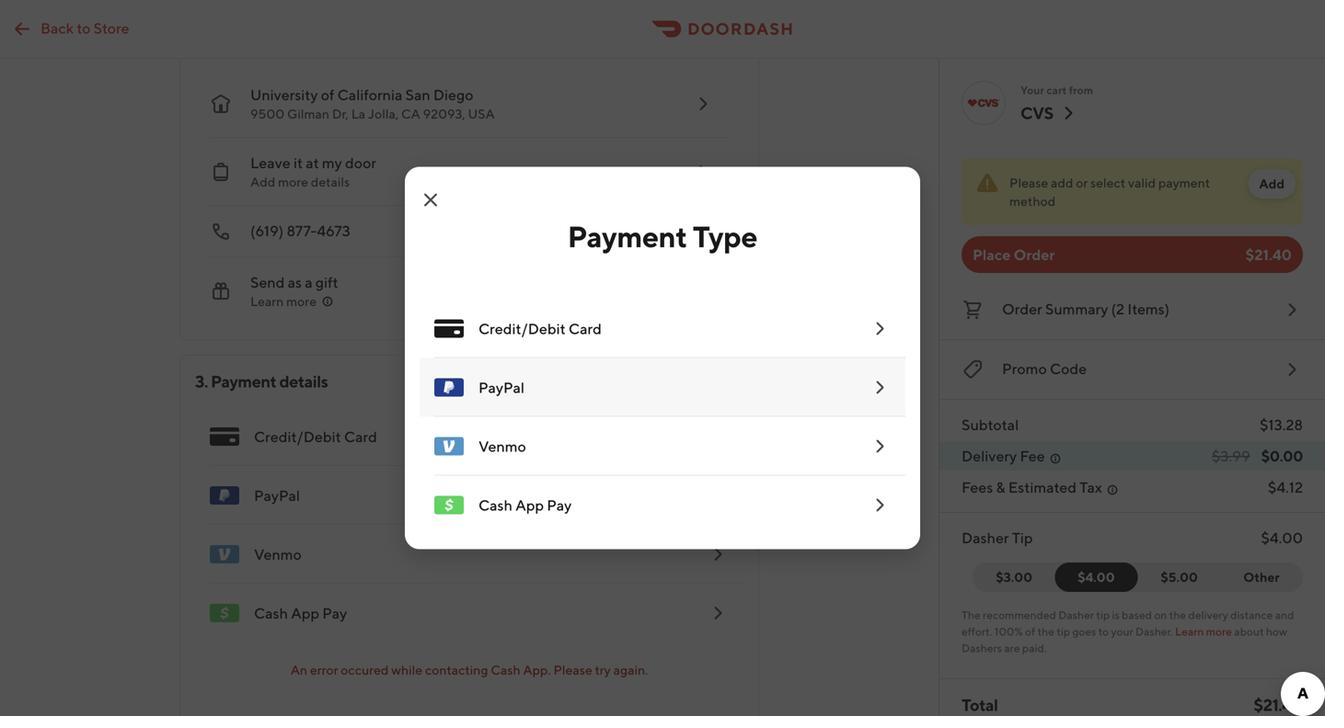 Task type: vqa. For each thing, say whether or not it's contained in the screenshot.
'Full'
no



Task type: locate. For each thing, give the bounding box(es) containing it.
1 horizontal spatial credit/debit card
[[479, 320, 602, 338]]

1 horizontal spatial to
[[1099, 626, 1109, 639]]

1 vertical spatial learn
[[1175, 626, 1204, 639]]

0 vertical spatial paypal
[[479, 379, 525, 397]]

please
[[1010, 175, 1049, 191], [554, 663, 592, 678]]

0 horizontal spatial $4.00
[[1078, 570, 1115, 585]]

fee
[[1020, 448, 1045, 465]]

(619) 877-4673
[[250, 222, 350, 240]]

your
[[1111, 626, 1134, 639]]

1 vertical spatial credit/debit card
[[254, 428, 377, 446]]

$4.00
[[1261, 530, 1303, 547], [1078, 570, 1115, 585]]

1 horizontal spatial card
[[569, 320, 602, 338]]

ca
[[401, 106, 421, 121]]

order summary (2 items)
[[1002, 301, 1170, 318]]

on
[[1154, 609, 1167, 622]]

paypal
[[479, 379, 525, 397], [254, 487, 300, 505]]

0 vertical spatial learn
[[250, 294, 284, 309]]

$4.12
[[1268, 479, 1303, 497]]

1 vertical spatial venmo
[[254, 546, 302, 564]]

fees
[[962, 479, 993, 497]]

dasher
[[962, 530, 1009, 547], [1059, 609, 1094, 622]]

add down leave
[[250, 174, 275, 190]]

more inside button
[[286, 294, 317, 309]]

back to store link
[[0, 11, 140, 47]]

0 horizontal spatial learn
[[250, 294, 284, 309]]

please add or select valid payment method
[[1010, 175, 1210, 209]]

la
[[351, 106, 366, 121]]

again.
[[614, 663, 648, 678]]

1 horizontal spatial the
[[1169, 609, 1186, 622]]

dasher.
[[1136, 626, 1173, 639]]

1 vertical spatial cash
[[254, 605, 288, 623]]

1 vertical spatial order
[[1002, 301, 1043, 318]]

more down it on the top left
[[278, 174, 308, 190]]

0 horizontal spatial credit/debit
[[254, 428, 341, 446]]

0 vertical spatial credit/debit card
[[479, 320, 602, 338]]

1 vertical spatial $21.40
[[1254, 696, 1303, 716]]

paypal button
[[195, 467, 744, 526]]

0 vertical spatial $21.40
[[1246, 246, 1292, 264]]

university
[[250, 86, 318, 104]]

to left your
[[1099, 626, 1109, 639]]

$4.00 up is
[[1078, 570, 1115, 585]]

order left summary
[[1002, 301, 1043, 318]]

dasher left the tip
[[962, 530, 1009, 547]]

1 vertical spatial pay
[[322, 605, 347, 623]]

an error occured while contacting cash app. please try again.
[[291, 663, 648, 678]]

1 horizontal spatial of
[[1025, 626, 1036, 639]]

0 horizontal spatial dasher
[[962, 530, 1009, 547]]

0 horizontal spatial paypal
[[254, 487, 300, 505]]

tax
[[1080, 479, 1103, 497]]

please left the try
[[554, 663, 592, 678]]

occured
[[341, 663, 389, 678]]

0 vertical spatial cash
[[479, 497, 513, 514]]

to right back
[[77, 19, 91, 37]]

0 vertical spatial to
[[77, 19, 91, 37]]

back to store
[[40, 19, 129, 37]]

0 vertical spatial more
[[278, 174, 308, 190]]

0 horizontal spatial tip
[[1057, 626, 1070, 639]]

dasher up goes
[[1059, 609, 1094, 622]]

learn
[[250, 294, 284, 309], [1175, 626, 1204, 639]]

details down "my"
[[311, 174, 350, 190]]

the right on at bottom
[[1169, 609, 1186, 622]]

of up dr, on the left of page
[[321, 86, 335, 104]]

1 horizontal spatial learn more
[[1175, 626, 1232, 639]]

1 horizontal spatial venmo
[[479, 438, 526, 456]]

0 vertical spatial tip
[[1096, 609, 1110, 622]]

learn more
[[250, 294, 317, 309], [1175, 626, 1232, 639]]

0 vertical spatial cash app pay
[[479, 497, 572, 514]]

add new payment method image
[[869, 377, 891, 399], [707, 544, 729, 566]]

order right place
[[1014, 246, 1055, 264]]

status
[[962, 158, 1303, 225]]

of inside the recommended dasher tip is based on the delivery distance and effort. 100% of the tip goes to your dasher.
[[1025, 626, 1036, 639]]

payment
[[1159, 175, 1210, 191]]

please up method
[[1010, 175, 1049, 191]]

place order
[[973, 246, 1055, 264]]

order inside "button"
[[1002, 301, 1043, 318]]

1 vertical spatial $4.00
[[1078, 570, 1115, 585]]

$4.00 up other
[[1261, 530, 1303, 547]]

1 horizontal spatial add
[[1259, 176, 1285, 191]]

1 vertical spatial dasher
[[1059, 609, 1094, 622]]

menu
[[420, 300, 906, 535], [195, 408, 744, 699]]

0 vertical spatial card
[[569, 320, 602, 338]]

credit/debit card
[[479, 320, 602, 338], [254, 428, 377, 446]]

$21.40 down add button
[[1246, 246, 1292, 264]]

pay
[[547, 497, 572, 514], [322, 605, 347, 623]]

1 vertical spatial details
[[279, 372, 328, 392]]

add inside the leave it at my door add more details
[[250, 174, 275, 190]]

more
[[278, 174, 308, 190], [286, 294, 317, 309], [1206, 626, 1232, 639]]

delivery
[[962, 448, 1017, 465]]

estimated
[[1009, 479, 1077, 497]]

0 vertical spatial add new payment method image
[[869, 377, 891, 399]]

0 vertical spatial credit/debit
[[479, 320, 566, 338]]

0 horizontal spatial credit/debit card
[[254, 428, 377, 446]]

venmo
[[479, 438, 526, 456], [254, 546, 302, 564]]

0 horizontal spatial add new payment method image
[[707, 544, 729, 566]]

or
[[1076, 175, 1088, 191]]

3. payment
[[195, 372, 276, 392]]

0 vertical spatial venmo
[[479, 438, 526, 456]]

learn more down send as a gift
[[250, 294, 317, 309]]

1 vertical spatial add new payment method image
[[707, 544, 729, 566]]

1 vertical spatial please
[[554, 663, 592, 678]]

$21.40
[[1246, 246, 1292, 264], [1254, 696, 1303, 716]]

based
[[1122, 609, 1152, 622]]

from
[[1069, 84, 1094, 97]]

add new payment method image
[[869, 318, 891, 340], [869, 436, 891, 458], [869, 495, 891, 517], [707, 603, 729, 625]]

0 vertical spatial the
[[1169, 609, 1186, 622]]

details inside the leave it at my door add more details
[[311, 174, 350, 190]]

is
[[1112, 609, 1120, 622]]

$4.00 inside button
[[1078, 570, 1115, 585]]

contacting
[[425, 663, 488, 678]]

0 horizontal spatial venmo
[[254, 546, 302, 564]]

to inside the recommended dasher tip is based on the delivery distance and effort. 100% of the tip goes to your dasher.
[[1099, 626, 1109, 639]]

at
[[306, 154, 319, 172]]

the recommended dasher tip is based on the delivery distance and effort. 100% of the tip goes to your dasher.
[[962, 609, 1294, 639]]

1 vertical spatial credit/debit
[[254, 428, 341, 446]]

1 horizontal spatial $4.00
[[1261, 530, 1303, 547]]

$4.00 button
[[1055, 563, 1138, 593]]

0 vertical spatial details
[[311, 174, 350, 190]]

1 horizontal spatial show menu image
[[434, 314, 464, 344]]

1 horizontal spatial dasher
[[1059, 609, 1094, 622]]

leave it at my door add more details
[[250, 154, 376, 190]]

0 vertical spatial pay
[[547, 497, 572, 514]]

more down the as
[[286, 294, 317, 309]]

1 horizontal spatial add new payment method image
[[869, 377, 891, 399]]

diego
[[433, 86, 474, 104]]

1 vertical spatial paypal
[[254, 487, 300, 505]]

cash
[[479, 497, 513, 514], [254, 605, 288, 623], [491, 663, 521, 678]]

learn down delivery
[[1175, 626, 1204, 639]]

tip left goes
[[1057, 626, 1070, 639]]

type
[[693, 220, 758, 254]]

1 horizontal spatial pay
[[547, 497, 572, 514]]

leave
[[250, 154, 291, 172]]

status containing please add or select valid payment method
[[962, 158, 1303, 225]]

add right payment
[[1259, 176, 1285, 191]]

learn more down delivery
[[1175, 626, 1232, 639]]

2 vertical spatial more
[[1206, 626, 1232, 639]]

0 vertical spatial show menu image
[[434, 314, 464, 344]]

the
[[1169, 609, 1186, 622], [1038, 626, 1055, 639]]

1 vertical spatial of
[[1025, 626, 1036, 639]]

0 vertical spatial learn more
[[250, 294, 317, 309]]

1 horizontal spatial cash app pay
[[479, 497, 572, 514]]

0 horizontal spatial the
[[1038, 626, 1055, 639]]

1 horizontal spatial please
[[1010, 175, 1049, 191]]

1 vertical spatial the
[[1038, 626, 1055, 639]]

paypal inside paypal button
[[254, 487, 300, 505]]

0 vertical spatial of
[[321, 86, 335, 104]]

1 vertical spatial more
[[286, 294, 317, 309]]

to
[[77, 19, 91, 37], [1099, 626, 1109, 639]]

0 horizontal spatial learn more
[[250, 294, 317, 309]]

door
[[345, 154, 376, 172]]

cash app pay
[[479, 497, 572, 514], [254, 605, 347, 623]]

more inside the leave it at my door add more details
[[278, 174, 308, 190]]

1 horizontal spatial credit/debit
[[479, 320, 566, 338]]

0 horizontal spatial add
[[250, 174, 275, 190]]

about how dashers are paid.
[[962, 626, 1288, 655]]

of up the paid.
[[1025, 626, 1036, 639]]

about
[[1234, 626, 1264, 639]]

gift
[[316, 274, 338, 291]]

1 horizontal spatial tip
[[1096, 609, 1110, 622]]

0 vertical spatial $4.00
[[1261, 530, 1303, 547]]

tip
[[1096, 609, 1110, 622], [1057, 626, 1070, 639]]

jolla,
[[368, 106, 399, 121]]

an
[[291, 663, 307, 678]]

tip
[[1012, 530, 1033, 547]]

add new payment method image for paypal
[[869, 377, 891, 399]]

the up the paid.
[[1038, 626, 1055, 639]]

0 vertical spatial please
[[1010, 175, 1049, 191]]

show menu image
[[434, 314, 464, 344], [210, 422, 239, 452]]

$3.00
[[996, 570, 1033, 585]]

$21.40 down how
[[1254, 696, 1303, 716]]

learn down send
[[250, 294, 284, 309]]

1 vertical spatial show menu image
[[210, 422, 239, 452]]

0 vertical spatial app
[[516, 497, 544, 514]]

promo code
[[1002, 360, 1087, 378]]

tip left is
[[1096, 609, 1110, 622]]

0 horizontal spatial card
[[344, 428, 377, 446]]

payment type
[[568, 220, 758, 254]]

cvs
[[1021, 103, 1054, 123]]

0 horizontal spatial cash app pay
[[254, 605, 347, 623]]

add
[[250, 174, 275, 190], [1259, 176, 1285, 191]]

1 vertical spatial card
[[344, 428, 377, 446]]

order
[[1014, 246, 1055, 264], [1002, 301, 1043, 318]]

more down delivery
[[1206, 626, 1232, 639]]

details right 3. payment
[[279, 372, 328, 392]]

0 horizontal spatial app
[[291, 605, 319, 623]]

0 horizontal spatial of
[[321, 86, 335, 104]]

1 vertical spatial to
[[1099, 626, 1109, 639]]

option group
[[250, 0, 729, 55]]

1 horizontal spatial app
[[516, 497, 544, 514]]

1 vertical spatial learn more
[[1175, 626, 1232, 639]]



Task type: describe. For each thing, give the bounding box(es) containing it.
select
[[1091, 175, 1126, 191]]

credit/debit card for the right show menu image
[[479, 320, 602, 338]]

and
[[1276, 609, 1294, 622]]

please inside please add or select valid payment method
[[1010, 175, 1049, 191]]

100%
[[995, 626, 1023, 639]]

credit/debit for the right show menu image
[[479, 320, 566, 338]]

app.
[[523, 663, 551, 678]]

learn more link
[[1175, 626, 1232, 639]]

university of california san diego 9500 gilman dr,  la jolla,  ca 92093,  usa
[[250, 86, 495, 121]]

other
[[1244, 570, 1280, 585]]

cvs link
[[1021, 102, 1079, 124]]

try
[[595, 663, 611, 678]]

your
[[1021, 84, 1044, 97]]

1 vertical spatial tip
[[1057, 626, 1070, 639]]

method
[[1010, 194, 1056, 209]]

1 vertical spatial app
[[291, 605, 319, 623]]

$3.99
[[1212, 448, 1250, 465]]

add button
[[1248, 169, 1296, 199]]

&
[[996, 479, 1006, 497]]

dasher tip
[[962, 530, 1033, 547]]

dr,
[[332, 106, 349, 121]]

california
[[337, 86, 403, 104]]

0 horizontal spatial to
[[77, 19, 91, 37]]

goes
[[1073, 626, 1096, 639]]

(619) 877-4673 button
[[195, 206, 729, 258]]

the
[[962, 609, 981, 622]]

$5.00
[[1161, 570, 1198, 585]]

promo code button
[[962, 355, 1303, 385]]

order summary (2 items) button
[[962, 295, 1303, 325]]

san
[[405, 86, 430, 104]]

error
[[310, 663, 338, 678]]

code
[[1050, 360, 1087, 378]]

cart
[[1047, 84, 1067, 97]]

credit/debit for left show menu image
[[254, 428, 341, 446]]

card for left show menu image
[[344, 428, 377, 446]]

are
[[1004, 642, 1020, 655]]

total
[[962, 696, 998, 716]]

0 horizontal spatial pay
[[322, 605, 347, 623]]

of inside university of california san diego 9500 gilman dr,  la jolla,  ca 92093,  usa
[[321, 86, 335, 104]]

delivery
[[1189, 609, 1228, 622]]

learn more inside button
[[250, 294, 317, 309]]

as
[[288, 274, 302, 291]]

store
[[94, 19, 129, 37]]

877-
[[287, 222, 317, 240]]

usa
[[468, 106, 495, 121]]

2 vertical spatial cash
[[491, 663, 521, 678]]

it
[[294, 154, 303, 172]]

1 horizontal spatial learn
[[1175, 626, 1204, 639]]

$13.28
[[1260, 416, 1303, 434]]

my
[[322, 154, 342, 172]]

(619)
[[250, 222, 284, 240]]

subtotal
[[962, 416, 1019, 434]]

3. payment details
[[195, 372, 328, 392]]

9500
[[250, 106, 285, 121]]

0 vertical spatial dasher
[[962, 530, 1009, 547]]

summary
[[1045, 301, 1108, 318]]

add inside button
[[1259, 176, 1285, 191]]

0 horizontal spatial show menu image
[[210, 422, 239, 452]]

payment
[[568, 220, 687, 254]]

send as a gift
[[250, 274, 338, 291]]

how
[[1266, 626, 1288, 639]]

back
[[40, 19, 74, 37]]

distance
[[1231, 609, 1273, 622]]

(2
[[1111, 301, 1125, 318]]

4673
[[317, 222, 350, 240]]

while
[[391, 663, 423, 678]]

0 vertical spatial order
[[1014, 246, 1055, 264]]

valid
[[1128, 175, 1156, 191]]

close payment type image
[[420, 189, 442, 211]]

learn more button
[[250, 293, 335, 311]]

learn inside learn more button
[[250, 294, 284, 309]]

add new payment method image for venmo
[[707, 544, 729, 566]]

gilman
[[287, 106, 330, 121]]

dashers
[[962, 642, 1002, 655]]

dasher inside the recommended dasher tip is based on the delivery distance and effort. 100% of the tip goes to your dasher.
[[1059, 609, 1094, 622]]

promo
[[1002, 360, 1047, 378]]

items)
[[1128, 301, 1170, 318]]

card for the right show menu image
[[569, 320, 602, 338]]

1 vertical spatial cash app pay
[[254, 605, 347, 623]]

place
[[973, 246, 1011, 264]]

tip amount option group
[[973, 563, 1303, 593]]

a
[[305, 274, 313, 291]]

recommended
[[983, 609, 1056, 622]]

effort.
[[962, 626, 993, 639]]

0 horizontal spatial please
[[554, 663, 592, 678]]

credit/debit card for left show menu image
[[254, 428, 377, 446]]

Other button
[[1220, 563, 1303, 593]]

$3.00 button
[[973, 563, 1067, 593]]

add
[[1051, 175, 1074, 191]]

$5.00 button
[[1127, 563, 1221, 593]]

paid.
[[1022, 642, 1047, 655]]

send
[[250, 274, 285, 291]]

fees & estimated
[[962, 479, 1077, 497]]

1 horizontal spatial paypal
[[479, 379, 525, 397]]



